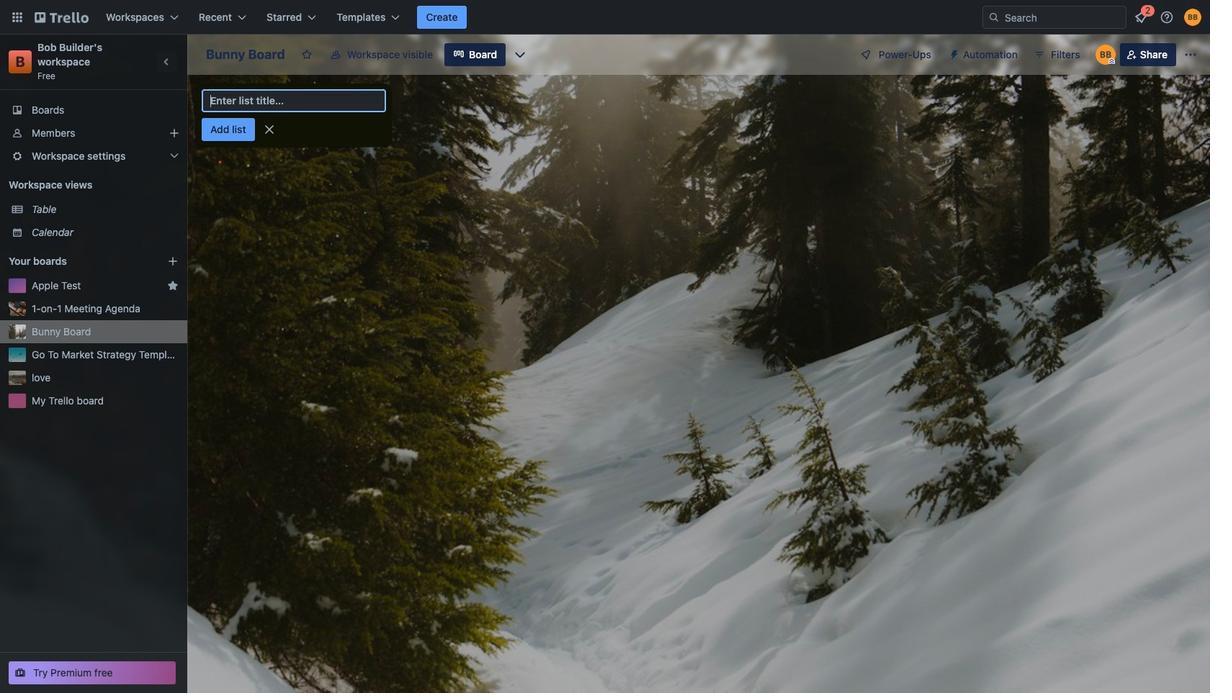 Task type: locate. For each thing, give the bounding box(es) containing it.
sm image
[[943, 43, 963, 63]]

this member is an admin of this board. image
[[1109, 58, 1115, 65]]

cancel list editing image
[[262, 123, 276, 137]]

2 notifications image
[[1133, 9, 1150, 26]]

your boards with 6 items element
[[9, 253, 146, 270]]

star or unstar board image
[[301, 49, 313, 61]]

Search field
[[1000, 6, 1126, 28]]

customize views image
[[513, 48, 528, 62]]

Board name text field
[[199, 43, 292, 66]]

Enter list title… text field
[[202, 89, 386, 112]]



Task type: vqa. For each thing, say whether or not it's contained in the screenshot.
starred icon
yes



Task type: describe. For each thing, give the bounding box(es) containing it.
add board image
[[167, 256, 179, 267]]

bob builder (bobbuilder40) image
[[1096, 45, 1116, 65]]

search image
[[989, 12, 1000, 23]]

workspace navigation collapse icon image
[[157, 52, 177, 72]]

primary element
[[0, 0, 1211, 35]]

starred icon image
[[167, 280, 179, 292]]

bob builder (bobbuilder40) image
[[1185, 9, 1202, 26]]

show menu image
[[1184, 48, 1198, 62]]

open information menu image
[[1160, 10, 1175, 25]]

back to home image
[[35, 6, 89, 29]]



